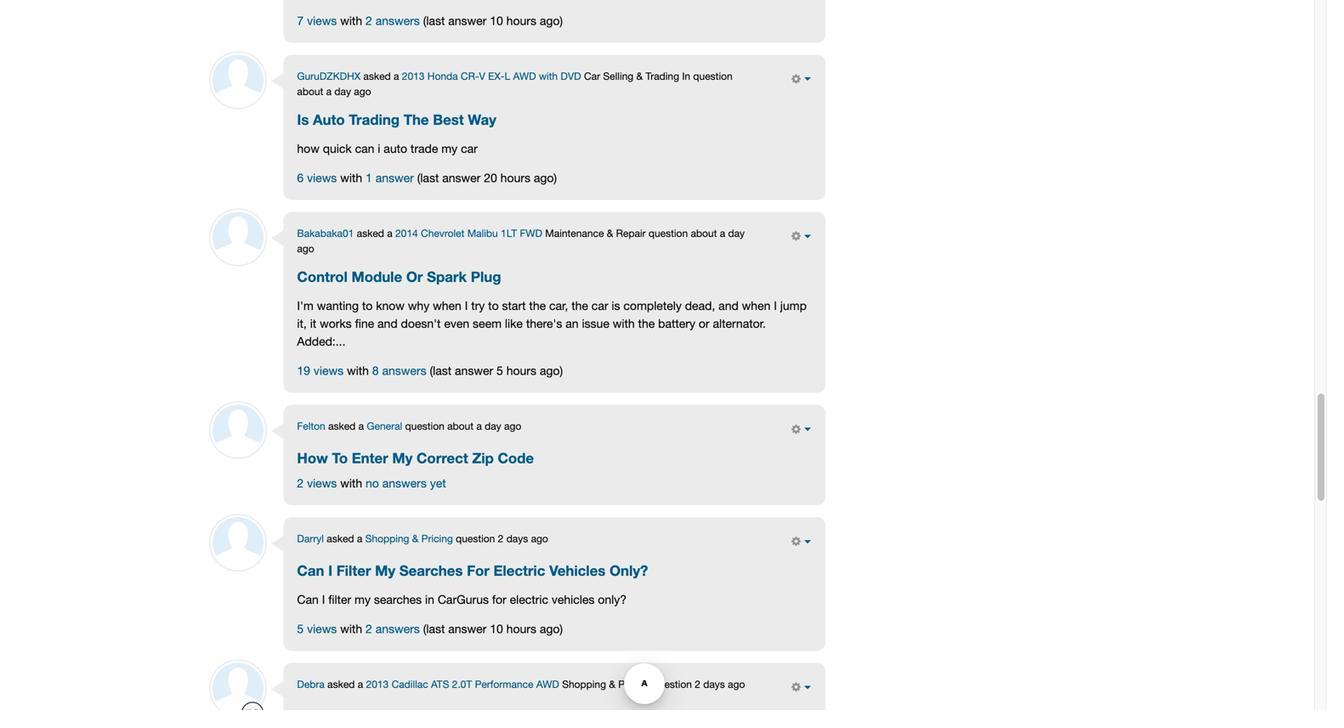 Task type: describe. For each thing, give the bounding box(es) containing it.
ago) up dvd
[[540, 14, 563, 28]]

correct
[[417, 450, 468, 467]]

answers for 19 views
[[382, 364, 426, 378]]

can i filter my searches for electric vehicles only?
[[297, 562, 648, 579]]

for
[[467, 562, 490, 579]]

fwd
[[520, 227, 542, 239]]

1 to from the left
[[362, 299, 373, 313]]

0 horizontal spatial my
[[355, 593, 371, 607]]

module
[[352, 268, 402, 285]]

with inside i'm wanting to know why when i try to start the car, the car is completely dead,  and when i jump it, it works fine and doesn't even seem like there's an issue with  the battery or alternator. added:...
[[613, 317, 635, 331]]

bakabaka01
[[297, 227, 354, 239]]

the
[[404, 111, 429, 128]]

1 answer link
[[366, 171, 414, 185]]

jump
[[780, 299, 807, 313]]

darryl link
[[297, 533, 324, 545]]

can for can i filter my searches for electric vehicles only?
[[297, 562, 324, 579]]

cadillac
[[392, 679, 428, 691]]

with left dvd
[[539, 70, 558, 82]]

know
[[376, 299, 405, 313]]

question inside car selling & trading in             question about a day ago
[[693, 70, 733, 82]]

about inside maintenance & repair             question             about a day ago
[[691, 227, 717, 239]]

1
[[366, 171, 372, 185]]

code
[[498, 450, 534, 467]]

felton asked a general question             about a day ago
[[297, 421, 521, 432]]

control module or spark plug
[[297, 268, 501, 285]]

ago inside car selling & trading in             question about a day ago
[[354, 85, 371, 97]]

answer for plug
[[455, 364, 493, 378]]

only?
[[610, 562, 648, 579]]

question inside maintenance & repair             question             about a day ago
[[649, 227, 688, 239]]

5 views link
[[297, 622, 337, 636]]

vehicles
[[552, 593, 595, 607]]

day inside maintenance & repair             question             about a day ago
[[728, 227, 745, 239]]

how to enter my correct zip code
[[297, 450, 534, 467]]

gurudzkdhx
[[297, 70, 361, 82]]

& inside maintenance & repair             question             about a day ago
[[607, 227, 613, 239]]

electric
[[494, 562, 545, 579]]

ago inside maintenance & repair             question             about a day ago
[[297, 243, 314, 255]]

my for filter
[[375, 562, 395, 579]]

bakabaka01 asked a 2014 chevrolet malibu 1lt fwd
[[297, 227, 542, 239]]

i'm
[[297, 299, 314, 313]]

5 views with 2 answers (last answer 10 hours ago)
[[297, 622, 563, 636]]

1 vertical spatial shopping
[[562, 679, 606, 691]]

debra
[[297, 679, 325, 691]]

is
[[612, 299, 620, 313]]

2013 cadillac ats 2.0t performance awd link
[[366, 679, 559, 691]]

malibu
[[467, 227, 498, 239]]

2.0t
[[452, 679, 472, 691]]

answer right 1
[[376, 171, 414, 185]]

10 for 7 views with 2 answers (last answer 10 hours ago)
[[490, 14, 503, 28]]

6 views with 1 answer (last answer 20 hours ago)
[[297, 171, 557, 185]]

1 horizontal spatial day
[[485, 421, 501, 432]]

filter
[[328, 593, 351, 607]]

is
[[297, 111, 309, 128]]

about inside car selling & trading in             question about a day ago
[[297, 85, 323, 97]]

repair
[[616, 227, 646, 239]]

answer for best
[[442, 171, 481, 185]]

or
[[406, 268, 423, 285]]

2 to from the left
[[488, 299, 499, 313]]

answer up cr- on the left of page
[[448, 14, 487, 28]]

1 when from the left
[[433, 299, 461, 313]]

only?
[[598, 593, 627, 607]]

ex-
[[488, 70, 505, 82]]

way
[[468, 111, 496, 128]]

0 horizontal spatial 5
[[297, 622, 304, 636]]

control
[[297, 268, 348, 285]]

2 horizontal spatial the
[[638, 317, 655, 331]]

for
[[492, 593, 506, 607]]

a inside car selling & trading in             question about a day ago
[[326, 85, 332, 97]]

(last for the
[[417, 171, 439, 185]]

there's
[[526, 317, 562, 331]]

how to enter my correct zip code link
[[297, 450, 534, 467]]

issue
[[582, 317, 609, 331]]

1 horizontal spatial and
[[719, 299, 739, 313]]

felton link
[[297, 421, 325, 432]]

(last for spark
[[430, 364, 452, 378]]

2 when from the left
[[742, 299, 771, 313]]

1 vertical spatial trading
[[349, 111, 400, 128]]

dead,
[[685, 299, 715, 313]]

2 views link
[[297, 477, 337, 491]]

general link
[[367, 421, 402, 432]]

cargurus
[[438, 593, 489, 607]]

debra asked a 2013 cadillac ats 2.0t performance awd shopping & pricing             question             2 days ago
[[297, 679, 745, 691]]

i'm wanting to know why when i try to start the car, the car is completely dead,  and when i jump it, it works fine and doesn't even seem like there's an issue with  the battery or alternator. added:...
[[297, 299, 807, 349]]

can for can i filter my searches in cargurus for electric vehicles only?
[[297, 593, 319, 607]]

7
[[297, 14, 304, 28]]

wanting
[[317, 299, 359, 313]]

bakabaka01 link
[[297, 227, 354, 239]]

car
[[584, 70, 600, 82]]

2013 for 2013 honda cr-v ex-l awd with dvd
[[402, 70, 425, 82]]

no
[[366, 477, 379, 491]]

1 vertical spatial awd
[[536, 679, 559, 691]]

2 answers link for 5 views
[[366, 622, 420, 636]]

0 horizontal spatial the
[[529, 299, 546, 313]]

enter
[[352, 450, 388, 467]]

filter
[[336, 562, 371, 579]]

control module or spark plug link
[[297, 268, 501, 285]]

can
[[355, 142, 374, 156]]

to
[[332, 450, 348, 467]]

cr-
[[461, 70, 479, 82]]

2 views with no answers yet
[[297, 477, 446, 491]]

how quick can i auto trade my car
[[297, 142, 478, 156]]

trading inside car selling & trading in             question about a day ago
[[646, 70, 679, 82]]

vehicles
[[549, 562, 606, 579]]

darryl asked a shopping & pricing question             2 days ago
[[297, 533, 548, 545]]

an
[[566, 317, 579, 331]]

ago) for control module or spark plug
[[540, 364, 563, 378]]

battery
[[658, 317, 695, 331]]

answers for 5 views
[[376, 622, 420, 636]]

zip
[[472, 450, 494, 467]]

it
[[310, 317, 316, 331]]

seem
[[473, 317, 502, 331]]

like
[[505, 317, 523, 331]]

try
[[471, 299, 485, 313]]

hours for searches
[[506, 622, 536, 636]]

how
[[297, 450, 328, 467]]

with for 7 views with 2 answers (last answer 10 hours ago)
[[340, 14, 362, 28]]



Task type: vqa. For each thing, say whether or not it's contained in the screenshot.
19 views link in the bottom left of the page
yes



Task type: locate. For each thing, give the bounding box(es) containing it.
can
[[297, 562, 324, 579], [297, 593, 319, 607]]

1 horizontal spatial about
[[447, 421, 474, 432]]

car inside i'm wanting to know why when i try to start the car, the car is completely dead,  and when i jump it, it works fine and doesn't even seem like there's an issue with  the battery or alternator. added:...
[[592, 299, 608, 313]]

7 views with 2 answers (last answer 10 hours ago)
[[297, 14, 563, 28]]

ago
[[354, 85, 371, 97], [297, 243, 314, 255], [504, 421, 521, 432], [531, 533, 548, 545], [728, 679, 745, 691]]

2013 left cadillac
[[366, 679, 389, 691]]

awd right performance
[[536, 679, 559, 691]]

gurudzkdhx link
[[297, 70, 361, 82]]

can i filter my searches in cargurus for electric vehicles only?
[[297, 593, 627, 607]]

doesn't
[[401, 317, 441, 331]]

1 horizontal spatial to
[[488, 299, 499, 313]]

trade
[[411, 142, 438, 156]]

answer down seem on the top of the page
[[455, 364, 493, 378]]

asked right debra at the bottom of the page
[[327, 679, 355, 691]]

1 vertical spatial and
[[377, 317, 398, 331]]

no answers yet link
[[366, 477, 446, 491]]

when up even
[[433, 299, 461, 313]]

can down darryl link
[[297, 562, 324, 579]]

can up 5 views link
[[297, 593, 319, 607]]

(last down "trade"
[[417, 171, 439, 185]]

trading up i at the top of page
[[349, 111, 400, 128]]

0 vertical spatial trading
[[646, 70, 679, 82]]

answers right 8
[[382, 364, 426, 378]]

with left no
[[340, 477, 362, 491]]

i
[[465, 299, 468, 313], [774, 299, 777, 313], [328, 562, 332, 579], [322, 593, 325, 607]]

about up dead,
[[691, 227, 717, 239]]

0 horizontal spatial days
[[506, 533, 528, 545]]

awd
[[513, 70, 536, 82], [536, 679, 559, 691]]

with down is
[[613, 317, 635, 331]]

8
[[372, 364, 379, 378]]

1 horizontal spatial pricing
[[618, 679, 650, 691]]

about up correct
[[447, 421, 474, 432]]

1 horizontal spatial 5
[[497, 364, 503, 378]]

when
[[433, 299, 461, 313], [742, 299, 771, 313]]

asked for auto
[[363, 70, 391, 82]]

7 views link
[[297, 14, 337, 28]]

1 vertical spatial days
[[703, 679, 725, 691]]

hours for plug
[[506, 364, 536, 378]]

and up alternator.
[[719, 299, 739, 313]]

with for 6 views with 1 answer (last answer 20 hours ago)
[[340, 171, 362, 185]]

trading left in
[[646, 70, 679, 82]]

selling
[[603, 70, 634, 82]]

about
[[297, 85, 323, 97], [691, 227, 717, 239], [447, 421, 474, 432]]

1lt
[[501, 227, 517, 239]]

10
[[490, 14, 503, 28], [490, 622, 503, 636]]

8 answers link
[[372, 364, 426, 378]]

2 can from the top
[[297, 593, 319, 607]]

asked for module
[[357, 227, 384, 239]]

0 vertical spatial can
[[297, 562, 324, 579]]

0 horizontal spatial day
[[334, 85, 351, 97]]

my right filter
[[375, 562, 395, 579]]

0 vertical spatial day
[[334, 85, 351, 97]]

1 10 from the top
[[490, 14, 503, 28]]

asked right felton
[[328, 421, 356, 432]]

car selling & trading in             question about a day ago
[[297, 70, 733, 97]]

(last right 8 answers "link"
[[430, 364, 452, 378]]

& inside car selling & trading in             question about a day ago
[[636, 70, 643, 82]]

answers down how to enter my correct zip code link
[[382, 477, 427, 491]]

6
[[297, 171, 304, 185]]

can inside 'link'
[[297, 562, 324, 579]]

5
[[497, 364, 503, 378], [297, 622, 304, 636]]

yet
[[430, 477, 446, 491]]

1 vertical spatial 5
[[297, 622, 304, 636]]

10 up 'ex-'
[[490, 14, 503, 28]]

is auto trading the best way
[[297, 111, 496, 128]]

shopping & pricing link
[[365, 533, 453, 545]]

day inside car selling & trading in             question about a day ago
[[334, 85, 351, 97]]

1 vertical spatial car
[[592, 299, 608, 313]]

6 views link
[[297, 171, 337, 185]]

my right filter
[[355, 593, 371, 607]]

works
[[320, 317, 352, 331]]

1 vertical spatial pricing
[[618, 679, 650, 691]]

the up there's
[[529, 299, 546, 313]]

or
[[699, 317, 710, 331]]

car left is
[[592, 299, 608, 313]]

trading
[[646, 70, 679, 82], [349, 111, 400, 128]]

answers up 'gurudzkdhx asked a 2013 honda cr-v ex-l awd with dvd' on the top left
[[376, 14, 420, 28]]

19 views link
[[297, 364, 344, 378]]

hours
[[506, 14, 536, 28], [500, 171, 530, 185], [506, 364, 536, 378], [506, 622, 536, 636]]

my inside 'link'
[[375, 562, 395, 579]]

ago) for is auto trading the best way
[[534, 171, 557, 185]]

car down way
[[461, 142, 478, 156]]

5 down seem on the top of the page
[[497, 364, 503, 378]]

2 horizontal spatial day
[[728, 227, 745, 239]]

with left 1
[[340, 171, 362, 185]]

2 answers link
[[366, 14, 420, 28], [366, 622, 420, 636]]

2 vertical spatial day
[[485, 421, 501, 432]]

when up alternator.
[[742, 299, 771, 313]]

electric
[[510, 593, 548, 607]]

with right 7 views link
[[340, 14, 362, 28]]

my up no answers yet link
[[392, 450, 413, 467]]

a inside maintenance & repair             question             about a day ago
[[720, 227, 725, 239]]

1 horizontal spatial shopping
[[562, 679, 606, 691]]

& right selling
[[636, 70, 643, 82]]

1 horizontal spatial when
[[742, 299, 771, 313]]

views for is
[[307, 171, 337, 185]]

10 for 5 views with 2 answers (last answer 10 hours ago)
[[490, 622, 503, 636]]

hours for best
[[500, 171, 530, 185]]

ago) right 20
[[534, 171, 557, 185]]

1 can from the top
[[297, 562, 324, 579]]

debra link
[[297, 679, 325, 691]]

performance
[[475, 679, 533, 691]]

& left repair
[[607, 227, 613, 239]]

1 vertical spatial day
[[728, 227, 745, 239]]

views right 7
[[307, 14, 337, 28]]

0 vertical spatial 10
[[490, 14, 503, 28]]

0 vertical spatial awd
[[513, 70, 536, 82]]

0 vertical spatial car
[[461, 142, 478, 156]]

0 vertical spatial my
[[392, 450, 413, 467]]

2 horizontal spatial about
[[691, 227, 717, 239]]

the down completely in the top of the page
[[638, 317, 655, 331]]

gurudzkdhx asked a 2013 honda cr-v ex-l awd with dvd
[[297, 70, 581, 82]]

car
[[461, 142, 478, 156], [592, 299, 608, 313]]

v
[[479, 70, 485, 82]]

maintenance
[[545, 227, 604, 239]]

0 vertical spatial 2 answers link
[[366, 14, 420, 28]]

to up fine
[[362, 299, 373, 313]]

darryl
[[297, 533, 324, 545]]

(last down in
[[423, 622, 445, 636]]

2 answers link for 7 views
[[366, 14, 420, 28]]

ago) for can i filter my searches for electric vehicles only?
[[540, 622, 563, 636]]

asked for i
[[327, 533, 354, 545]]

asked left "2014"
[[357, 227, 384, 239]]

views for can
[[307, 622, 337, 636]]

and down know
[[377, 317, 398, 331]]

my right "trade"
[[441, 142, 458, 156]]

answer
[[448, 14, 487, 28], [376, 171, 414, 185], [442, 171, 481, 185], [455, 364, 493, 378], [448, 622, 487, 636]]

shopping
[[365, 533, 409, 545], [562, 679, 606, 691]]

0 vertical spatial shopping
[[365, 533, 409, 545]]

fine
[[355, 317, 374, 331]]

in
[[425, 593, 434, 607]]

0 horizontal spatial shopping
[[365, 533, 409, 545]]

answer left 20
[[442, 171, 481, 185]]

answer for searches
[[448, 622, 487, 636]]

2 answers link down searches
[[366, 622, 420, 636]]

felton
[[297, 421, 325, 432]]

0 vertical spatial 2013
[[402, 70, 425, 82]]

asked for to
[[328, 421, 356, 432]]

views right the 19
[[314, 364, 344, 378]]

views down how
[[307, 477, 337, 491]]

answers for 7 views
[[376, 14, 420, 28]]

0 horizontal spatial about
[[297, 85, 323, 97]]

shopping right performance
[[562, 679, 606, 691]]

start
[[502, 299, 526, 313]]

ats
[[431, 679, 449, 691]]

2013
[[402, 70, 425, 82], [366, 679, 389, 691]]

2013 for 2013 cadillac ats 2.0t performance awd
[[366, 679, 389, 691]]

0 horizontal spatial pricing
[[421, 533, 453, 545]]

0 vertical spatial my
[[441, 142, 458, 156]]

(last
[[423, 14, 445, 28], [417, 171, 439, 185], [430, 364, 452, 378], [423, 622, 445, 636]]

& up the searches
[[412, 533, 419, 545]]

awd right l
[[513, 70, 536, 82]]

maintenance & repair             question             about a day ago
[[297, 227, 745, 255]]

1 horizontal spatial the
[[571, 299, 588, 313]]

plug
[[471, 268, 501, 285]]

0 horizontal spatial to
[[362, 299, 373, 313]]

1 horizontal spatial 2013
[[402, 70, 425, 82]]

shopping up filter
[[365, 533, 409, 545]]

1 vertical spatial my
[[375, 562, 395, 579]]

searches
[[399, 562, 463, 579]]

2 answers link up 'gurudzkdhx asked a 2013 honda cr-v ex-l awd with dvd' on the top left
[[366, 14, 420, 28]]

asked up is auto trading the best way on the top left
[[363, 70, 391, 82]]

my for enter
[[392, 450, 413, 467]]

with left 8
[[347, 364, 369, 378]]

2014 chevrolet malibu 1lt fwd link
[[395, 227, 542, 239]]

&
[[636, 70, 643, 82], [607, 227, 613, 239], [412, 533, 419, 545], [609, 679, 615, 691]]

about down gurudzkdhx
[[297, 85, 323, 97]]

& down 'only?'
[[609, 679, 615, 691]]

hours down electric
[[506, 622, 536, 636]]

ago) down vehicles
[[540, 622, 563, 636]]

2 vertical spatial about
[[447, 421, 474, 432]]

honda
[[427, 70, 458, 82]]

it,
[[297, 317, 307, 331]]

0 vertical spatial pricing
[[421, 533, 453, 545]]

with for 5 views with 2 answers (last answer 10 hours ago)
[[340, 622, 362, 636]]

hours down like
[[506, 364, 536, 378]]

1 horizontal spatial trading
[[646, 70, 679, 82]]

to right try
[[488, 299, 499, 313]]

0 vertical spatial days
[[506, 533, 528, 545]]

2 2 answers link from the top
[[366, 622, 420, 636]]

chevrolet
[[421, 227, 465, 239]]

1 horizontal spatial days
[[703, 679, 725, 691]]

2 10 from the top
[[490, 622, 503, 636]]

1 vertical spatial 10
[[490, 622, 503, 636]]

2013 left honda
[[402, 70, 425, 82]]

20
[[484, 171, 497, 185]]

0 horizontal spatial trading
[[349, 111, 400, 128]]

with
[[340, 14, 362, 28], [539, 70, 558, 82], [340, 171, 362, 185], [613, 317, 635, 331], [347, 364, 369, 378], [340, 477, 362, 491], [340, 622, 362, 636]]

(last for my
[[423, 622, 445, 636]]

10 down for
[[490, 622, 503, 636]]

(last up 'gurudzkdhx asked a 2013 honda cr-v ex-l awd with dvd' on the top left
[[423, 14, 445, 28]]

i inside 'link'
[[328, 562, 332, 579]]

with for 19 views with 8 answers (last answer 5 hours ago)
[[347, 364, 369, 378]]

general
[[367, 421, 402, 432]]

with for 2 views with no answers yet
[[340, 477, 362, 491]]

19
[[297, 364, 310, 378]]

0 horizontal spatial 2013
[[366, 679, 389, 691]]

2013 honda cr-v ex-l awd with dvd link
[[402, 70, 581, 82]]

5 up debra "link"
[[297, 622, 304, 636]]

0 horizontal spatial car
[[461, 142, 478, 156]]

2
[[366, 14, 372, 28], [297, 477, 304, 491], [498, 533, 504, 545], [366, 622, 372, 636], [695, 679, 700, 691]]

1 vertical spatial 2013
[[366, 679, 389, 691]]

answer down cargurus
[[448, 622, 487, 636]]

quick
[[323, 142, 352, 156]]

why
[[408, 299, 430, 313]]

0 horizontal spatial when
[[433, 299, 461, 313]]

1 horizontal spatial my
[[441, 142, 458, 156]]

my
[[392, 450, 413, 467], [375, 562, 395, 579]]

19 views with 8 answers (last answer 5 hours ago)
[[297, 364, 563, 378]]

1 vertical spatial 2 answers link
[[366, 622, 420, 636]]

with down filter
[[340, 622, 362, 636]]

the up an
[[571, 299, 588, 313]]

asked right darryl link
[[327, 533, 354, 545]]

1 vertical spatial can
[[297, 593, 319, 607]]

1 vertical spatial my
[[355, 593, 371, 607]]

0 vertical spatial and
[[719, 299, 739, 313]]

views right '6'
[[307, 171, 337, 185]]

1 2 answers link from the top
[[366, 14, 420, 28]]

hours up l
[[506, 14, 536, 28]]

dvd
[[561, 70, 581, 82]]

views for control
[[314, 364, 344, 378]]

0 horizontal spatial and
[[377, 317, 398, 331]]

1 vertical spatial about
[[691, 227, 717, 239]]

hours right 20
[[500, 171, 530, 185]]

1 horizontal spatial car
[[592, 299, 608, 313]]

0 vertical spatial about
[[297, 85, 323, 97]]

views down filter
[[307, 622, 337, 636]]

ago) down i'm wanting to know why when i try to start the car, the car is completely dead,  and when i jump it, it works fine and doesn't even seem like there's an issue with  the battery or alternator. added:...
[[540, 364, 563, 378]]

views
[[307, 14, 337, 28], [307, 171, 337, 185], [314, 364, 344, 378], [307, 477, 337, 491], [307, 622, 337, 636]]

added:...
[[297, 335, 346, 349]]

answers down searches
[[376, 622, 420, 636]]

0 vertical spatial 5
[[497, 364, 503, 378]]



